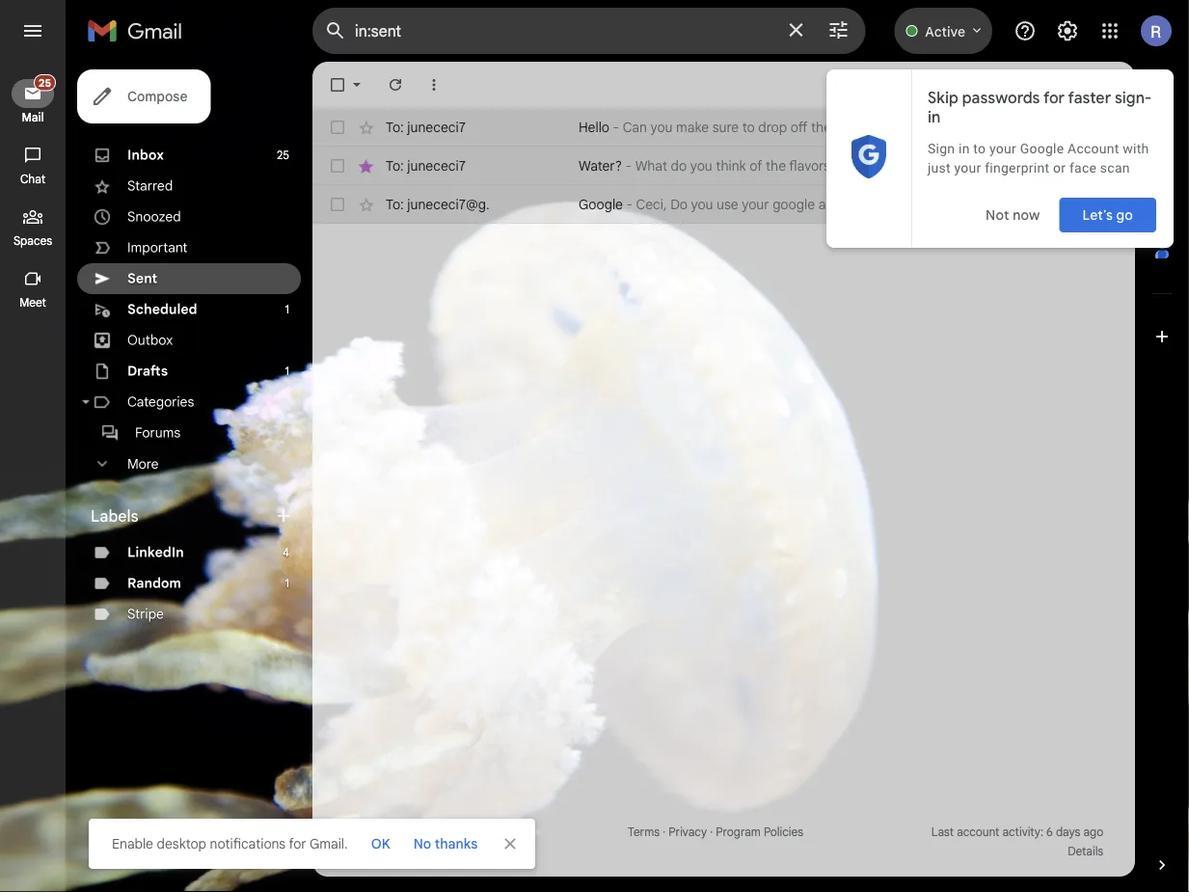 Task type: vqa. For each thing, say whether or not it's contained in the screenshot.
the Accounts and Import
no



Task type: locate. For each thing, give the bounding box(es) containing it.
1 to: junececi7 from the top
[[386, 119, 466, 136]]

to: down refresh icon at the top
[[386, 119, 404, 136]]

sep
[[1069, 197, 1089, 212]]

2 · from the left
[[710, 825, 713, 840]]

0 horizontal spatial a
[[872, 196, 880, 213]]

compose
[[127, 88, 188, 105]]

forums
[[135, 425, 181, 441]]

2 to: junececi7 from the top
[[386, 157, 466, 174]]

gb left ok
[[353, 845, 369, 859]]

· right terms link
[[663, 825, 666, 840]]

main content containing to:
[[313, 62, 1190, 877]]

navigation
[[0, 62, 68, 893]]

0 vertical spatial 25
[[39, 76, 51, 89]]

categories
[[127, 394, 194, 411]]

1 to: from the top
[[386, 119, 404, 136]]

leave?
[[951, 119, 990, 136]]

of
[[750, 157, 763, 174], [834, 157, 847, 174], [372, 845, 383, 859]]

1 horizontal spatial 25
[[277, 148, 289, 163]]

outbox link
[[127, 332, 173, 349]]

1 for drafts
[[285, 364, 289, 379]]

- for google
[[627, 196, 633, 213]]

tab list
[[1136, 62, 1190, 823]]

junececi7 down more image at the top
[[407, 119, 466, 136]]

3 to: from the top
[[386, 196, 404, 213]]

s
[[1185, 196, 1190, 213]]

2 1 from the top
[[285, 364, 289, 379]]

mail
[[22, 110, 44, 125]]

1 vertical spatial the
[[766, 157, 786, 174]]

0 vertical spatial i
[[978, 157, 981, 174]]

the
[[811, 119, 832, 136], [766, 157, 786, 174]]

drafts link
[[127, 363, 168, 380]]

more
[[127, 456, 159, 473]]

· right the privacy
[[710, 825, 713, 840]]

2 junececi7 from the top
[[407, 157, 466, 174]]

1 for random
[[285, 577, 289, 591]]

i
[[978, 157, 981, 174], [909, 196, 913, 213]]

compose button
[[77, 69, 211, 124]]

toggle split pane mode image
[[1066, 75, 1086, 95]]

1 a from the left
[[872, 196, 880, 213]]

follow link to manage storage image
[[452, 842, 471, 862]]

settings image
[[1057, 19, 1080, 42]]

you.
[[1156, 196, 1182, 213]]

junececi7 up 'to: junececi7@g.'
[[407, 157, 466, 174]]

footer inside main content
[[313, 823, 1120, 862]]

program
[[716, 825, 761, 840]]

1 vertical spatial 4
[[283, 546, 289, 560]]

to: for hello
[[386, 119, 404, 136]]

honest
[[932, 157, 974, 174]]

1 horizontal spatial a
[[1075, 196, 1083, 213]]

- left can
[[613, 119, 620, 136]]

last account activity: 6 days ago details
[[932, 825, 1104, 859]]

before
[[881, 119, 922, 136]]

row up think
[[313, 108, 1120, 147]]

to: junececi7 for water?
[[386, 157, 466, 174]]

to: junececi7 down more image at the top
[[386, 119, 466, 136]]

chat heading
[[0, 172, 66, 187]]

1 horizontal spatial i
[[978, 157, 981, 174]]

0 horizontal spatial ·
[[663, 825, 666, 840]]

1 vertical spatial -
[[626, 157, 632, 174]]

0 vertical spatial junececi7
[[407, 119, 466, 136]]

1 vertical spatial account
[[957, 825, 1000, 840]]

account inside last account activity: 6 days ago details
[[957, 825, 1000, 840]]

2 to: from the top
[[386, 157, 404, 174]]

gmail image
[[87, 12, 192, 50]]

15
[[386, 845, 397, 859]]

off
[[791, 119, 808, 136]]

the right off
[[811, 119, 832, 136]]

meet heading
[[0, 295, 66, 311]]

0 horizontal spatial account
[[819, 196, 869, 213]]

25
[[39, 76, 51, 89], [277, 148, 289, 163]]

categories link
[[127, 394, 194, 411]]

row inside main content
[[313, 108, 1120, 147]]

of right flavors on the top
[[834, 157, 847, 174]]

main content
[[313, 62, 1190, 877]]

to: for google
[[386, 196, 404, 213]]

0 horizontal spatial 25
[[39, 76, 51, 89]]

to: junececi7 up 'to: junececi7@g.'
[[386, 157, 466, 174]]

labels heading
[[91, 507, 274, 526]]

account down the water?
[[819, 196, 869, 213]]

2 vertical spatial to:
[[386, 196, 404, 213]]

to: junececi7
[[386, 119, 466, 136], [386, 157, 466, 174]]

1 vertical spatial to:
[[386, 157, 404, 174]]

oct
[[1076, 159, 1095, 173]]

junececi7 for water?
[[407, 157, 466, 174]]

hello
[[579, 119, 610, 136]]

None checkbox
[[328, 75, 347, 95], [328, 118, 347, 137], [328, 75, 347, 95], [328, 118, 347, 137]]

3 1 from the top
[[285, 577, 289, 591]]

notifications
[[210, 836, 286, 853]]

0 horizontal spatial 4
[[283, 546, 289, 560]]

2 row from the top
[[313, 147, 1190, 185]]

a right in
[[1075, 196, 1083, 213]]

details
[[1068, 845, 1104, 859]]

0 horizontal spatial i
[[909, 196, 913, 213]]

to: up 'to: junececi7@g.'
[[386, 157, 404, 174]]

1 vertical spatial junececi7
[[407, 157, 466, 174]]

know
[[1160, 157, 1190, 174]]

account right last
[[957, 825, 1000, 840]]

footer containing terms
[[313, 823, 1120, 862]]

0 vertical spatial -
[[613, 119, 620, 136]]

miss
[[1125, 196, 1153, 213]]

papers
[[835, 119, 878, 136]]

important
[[127, 239, 188, 256]]

linkedin
[[127, 544, 184, 561]]

do
[[671, 157, 687, 174]]

of left 15
[[372, 845, 383, 859]]

·
[[663, 825, 666, 840], [710, 825, 713, 840]]

0 vertical spatial to: junececi7
[[386, 119, 466, 136]]

0 vertical spatial 1
[[285, 303, 289, 317]]

0 horizontal spatial of
[[372, 845, 383, 859]]

in
[[1061, 196, 1072, 213]]

outbox
[[127, 332, 173, 349]]

1 1 from the top
[[285, 303, 289, 317]]

1 vertical spatial to: junececi7
[[386, 157, 466, 174]]

2 vertical spatial 1
[[285, 577, 289, 591]]

0 horizontal spatial the
[[766, 157, 786, 174]]

to
[[743, 119, 755, 136]]

2 vertical spatial -
[[627, 196, 633, 213]]

-
[[613, 119, 620, 136], [626, 157, 632, 174], [627, 196, 633, 213]]

let
[[1114, 157, 1134, 174]]

a left lot?
[[872, 196, 880, 213]]

0 horizontal spatial gb
[[353, 845, 369, 859]]

alert
[[31, 44, 1159, 869]]

0 vertical spatial account
[[819, 196, 869, 213]]

to:
[[386, 119, 404, 136], [386, 157, 404, 174], [386, 196, 404, 213]]

footer
[[313, 823, 1120, 862]]

0 vertical spatial the
[[811, 119, 832, 136]]

1 horizontal spatial ·
[[710, 825, 713, 840]]

sent
[[127, 270, 157, 287]]

1 horizontal spatial gb
[[400, 845, 416, 859]]

- left ceci,
[[627, 196, 633, 213]]

hate
[[985, 157, 1017, 174]]

for
[[289, 836, 306, 853]]

1 horizontal spatial account
[[957, 825, 1000, 840]]

0.01 gb of 15 gb used
[[328, 845, 444, 859]]

1 vertical spatial 1
[[285, 364, 289, 379]]

alert containing enable desktop notifications for gmail.
[[31, 44, 1159, 869]]

linkedin link
[[127, 544, 184, 561]]

row
[[313, 108, 1120, 147], [313, 147, 1190, 185], [313, 185, 1190, 224]]

ceci,
[[636, 196, 667, 213]]

mail heading
[[0, 110, 66, 125]]

terms link
[[628, 825, 660, 840]]

google
[[773, 196, 815, 213]]

the left flavors on the top
[[766, 157, 786, 174]]

junececi7 for hello
[[407, 119, 466, 136]]

to: left junececi7@g.
[[386, 196, 404, 213]]

0.01
[[328, 845, 351, 859]]

row down think
[[313, 185, 1190, 224]]

i right lot?
[[909, 196, 913, 213]]

to: for water?
[[386, 157, 404, 174]]

1 junececi7 from the top
[[407, 119, 466, 136]]

of right think
[[750, 157, 763, 174]]

row up your
[[313, 147, 1190, 185]]

i left hate on the top right
[[978, 157, 981, 174]]

0 vertical spatial to:
[[386, 119, 404, 136]]

me
[[1137, 157, 1156, 174]]

2 a from the left
[[1075, 196, 1083, 213]]

stripe link
[[127, 606, 164, 623]]

None checkbox
[[328, 156, 347, 176], [328, 195, 347, 214], [328, 156, 347, 176], [328, 195, 347, 214]]

gb right 15
[[400, 845, 416, 859]]

think
[[716, 157, 746, 174]]

ok link
[[363, 827, 398, 862]]

inbox
[[127, 147, 164, 164]]

enable
[[112, 836, 153, 853]]

2 gb from the left
[[400, 845, 416, 859]]

- left the "what"
[[626, 157, 632, 174]]

1
[[285, 303, 289, 317], [285, 364, 289, 379], [285, 577, 289, 591]]

0 vertical spatial 4
[[1098, 159, 1105, 173]]

be
[[913, 157, 929, 174]]

1 row from the top
[[313, 108, 1120, 147]]

gb
[[353, 845, 369, 859], [400, 845, 416, 859]]



Task type: describe. For each thing, give the bounding box(es) containing it.
desktop
[[157, 836, 206, 853]]

junececi7@g.
[[407, 196, 490, 213]]

oct 4
[[1076, 159, 1105, 173]]

clear search image
[[777, 11, 816, 49]]

chat
[[20, 172, 45, 187]]

Search in mail search field
[[313, 8, 866, 54]]

meet
[[19, 296, 46, 310]]

haven't
[[916, 196, 961, 213]]

to: junececi7 for hello
[[386, 119, 466, 136]]

random link
[[127, 575, 181, 592]]

drafts
[[127, 363, 168, 380]]

to: junececi7@g.
[[386, 196, 490, 213]]

1 gb from the left
[[353, 845, 369, 859]]

spaces heading
[[0, 234, 66, 249]]

program policies link
[[716, 825, 804, 840]]

sure
[[713, 119, 739, 136]]

details link
[[1068, 845, 1104, 859]]

terms · privacy · program policies
[[628, 825, 804, 840]]

drop
[[759, 119, 788, 136]]

- for hello
[[613, 119, 620, 136]]

1 · from the left
[[663, 825, 666, 840]]

- for water?
[[626, 157, 632, 174]]

navigation containing mail
[[0, 62, 68, 893]]

water?
[[850, 157, 892, 174]]

inbox link
[[127, 147, 164, 164]]

thanks
[[435, 836, 478, 853]]

terms
[[628, 825, 660, 840]]

sep 29
[[1069, 197, 1105, 212]]

heard
[[964, 196, 1000, 213]]

labels
[[91, 507, 139, 526]]

random
[[127, 575, 181, 592]]

water? - what do you think of the flavors of water? to be honest i hate flavored water. let me know
[[579, 157, 1190, 174]]

starred link
[[127, 178, 173, 194]]

of inside 'footer'
[[372, 845, 383, 859]]

used
[[419, 845, 444, 859]]

2 horizontal spatial of
[[834, 157, 847, 174]]

gmail.
[[310, 836, 348, 853]]

snoozed
[[127, 208, 181, 225]]

1 vertical spatial i
[[909, 196, 913, 213]]

ok
[[371, 836, 391, 853]]

important link
[[127, 239, 188, 256]]

no thanks link
[[406, 827, 486, 862]]

ago
[[1084, 825, 1104, 840]]

while!
[[1086, 196, 1121, 213]]

1 horizontal spatial the
[[811, 119, 832, 136]]

make
[[676, 119, 709, 136]]

can
[[623, 119, 647, 136]]

main menu image
[[21, 19, 44, 42]]

refresh image
[[386, 75, 405, 95]]

1 horizontal spatial of
[[750, 157, 763, 174]]

activity:
[[1003, 825, 1044, 840]]

flavored
[[1021, 157, 1071, 174]]

google - ceci, do you use your google account a lot? i haven't heard from you in a while! miss you. s
[[579, 196, 1190, 213]]

search in mail image
[[318, 14, 353, 48]]

Search in mail text field
[[355, 21, 773, 41]]

privacy link
[[669, 825, 707, 840]]

6
[[1047, 825, 1054, 840]]

starred
[[127, 178, 173, 194]]

enable desktop notifications for gmail.
[[112, 836, 348, 853]]

water?
[[579, 157, 622, 174]]

more button
[[77, 449, 301, 480]]

sent link
[[127, 270, 157, 287]]

3 row from the top
[[313, 185, 1190, 224]]

water.
[[1074, 157, 1111, 174]]

no thanks
[[414, 836, 478, 853]]

to
[[895, 157, 909, 174]]

scheduled
[[127, 301, 197, 318]]

account inside row
[[819, 196, 869, 213]]

support image
[[1014, 19, 1037, 42]]

spaces
[[13, 234, 52, 248]]

your
[[742, 196, 770, 213]]

advanced search options image
[[820, 11, 858, 49]]

stripe
[[127, 606, 164, 623]]

use
[[717, 196, 739, 213]]

29
[[1092, 197, 1105, 212]]

1 vertical spatial 25
[[277, 148, 289, 163]]

1 horizontal spatial 4
[[1098, 159, 1105, 173]]

25 inside navigation
[[39, 76, 51, 89]]

from
[[1003, 196, 1032, 213]]

scheduled link
[[127, 301, 197, 318]]

no
[[414, 836, 431, 853]]

1 for scheduled
[[285, 303, 289, 317]]

hello - can you make sure to drop off the papers before you leave?
[[579, 119, 990, 136]]

policies
[[764, 825, 804, 840]]

forums link
[[135, 425, 181, 441]]

flavors
[[790, 157, 831, 174]]

google
[[579, 196, 623, 213]]

days
[[1057, 825, 1081, 840]]

more image
[[425, 75, 444, 95]]

do
[[671, 196, 688, 213]]

what
[[636, 157, 668, 174]]



